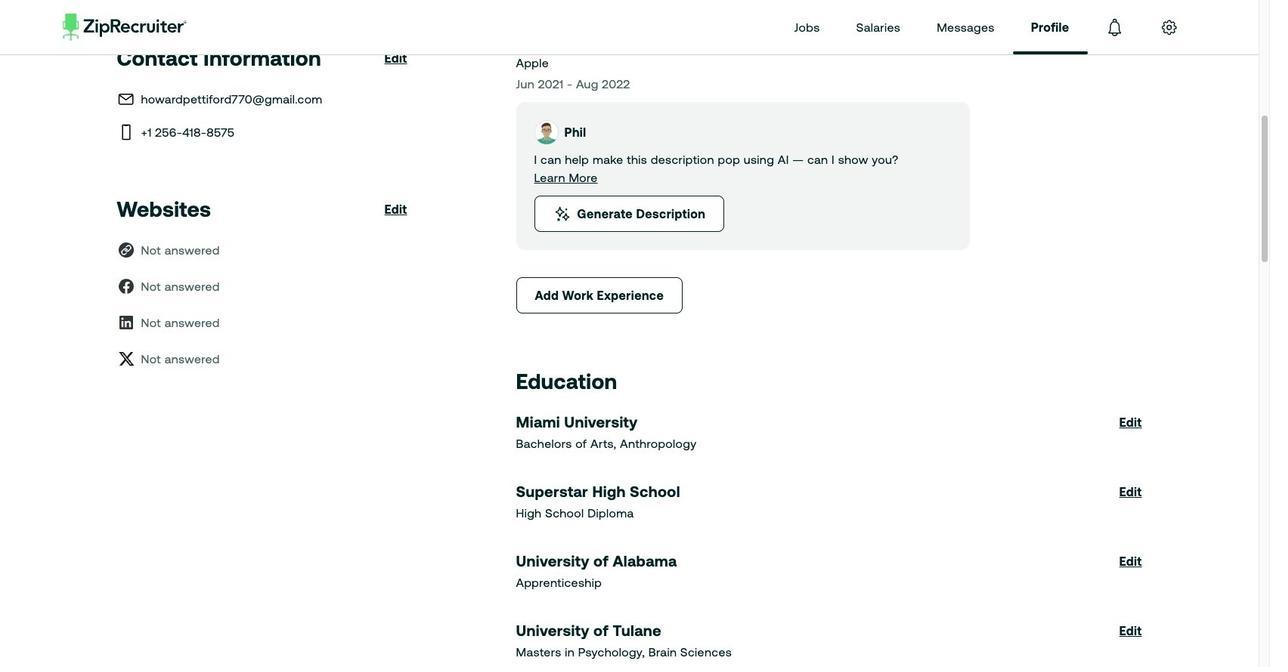 Task type: locate. For each thing, give the bounding box(es) containing it.
contact information element
[[0, 0, 1259, 668]]

None field
[[439, 280, 812, 318], [439, 357, 812, 395], [439, 434, 812, 472], [439, 511, 812, 549], [439, 280, 812, 318], [439, 357, 812, 395], [439, 434, 812, 472], [439, 511, 812, 549]]

websites element
[[0, 0, 1259, 668], [0, 0, 1259, 668]]

more information element
[[0, 0, 1259, 668]]

ziprecruiter image
[[62, 14, 186, 41]]



Task type: vqa. For each thing, say whether or not it's contained in the screenshot.
Desktop Support Technician 'image'
no



Task type: describe. For each thing, give the bounding box(es) containing it.
phil avatar image
[[534, 120, 558, 144]]

skills element
[[0, 0, 1259, 668]]



